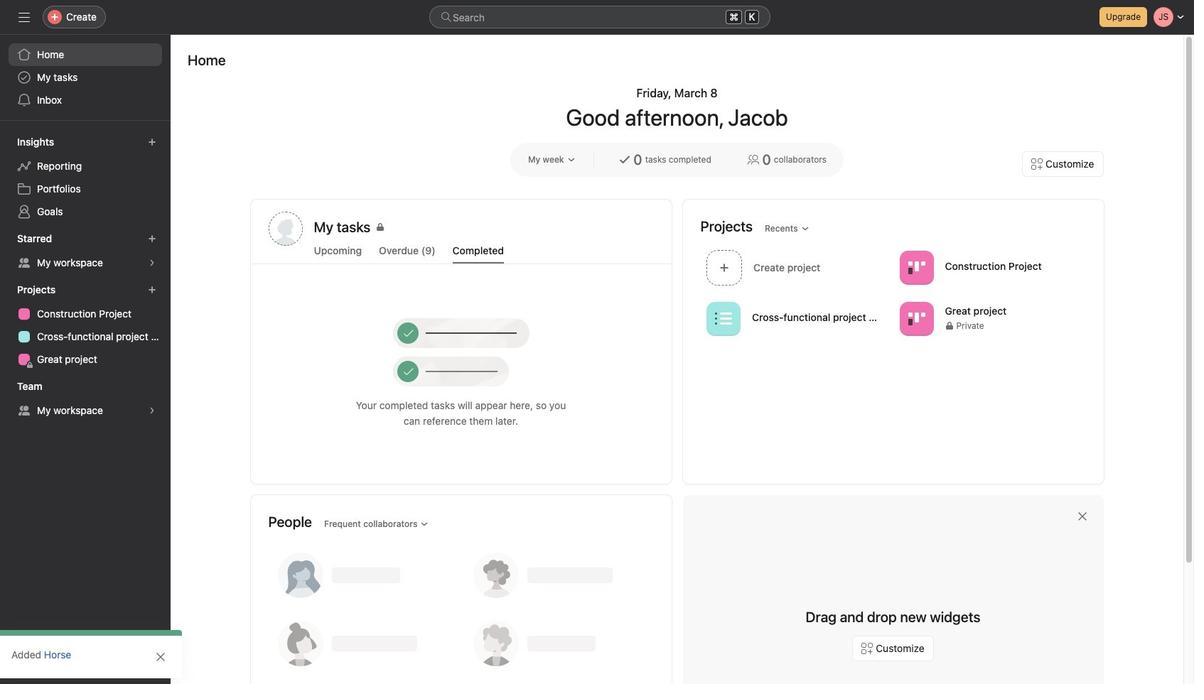 Task type: vqa. For each thing, say whether or not it's contained in the screenshot.
Portfolios to the bottom
no



Task type: describe. For each thing, give the bounding box(es) containing it.
board image
[[908, 259, 925, 276]]

add items to starred image
[[148, 235, 156, 243]]

list image
[[715, 310, 732, 327]]

see details, my workspace image
[[148, 259, 156, 267]]

add profile photo image
[[268, 212, 302, 246]]

see details, my workspace image
[[148, 407, 156, 415]]

hide sidebar image
[[18, 11, 30, 23]]

new insights image
[[148, 138, 156, 146]]



Task type: locate. For each thing, give the bounding box(es) containing it.
global element
[[0, 35, 171, 120]]

starred element
[[0, 226, 171, 277]]

projects element
[[0, 277, 171, 374]]

dismiss image
[[1077, 511, 1088, 522]]

None field
[[429, 6, 771, 28]]

insights element
[[0, 129, 171, 226]]

board image
[[908, 310, 925, 327]]

Search tasks, projects, and more text field
[[429, 6, 771, 28]]

close image
[[155, 652, 166, 663]]

teams element
[[0, 374, 171, 425]]

new project or portfolio image
[[148, 286, 156, 294]]



